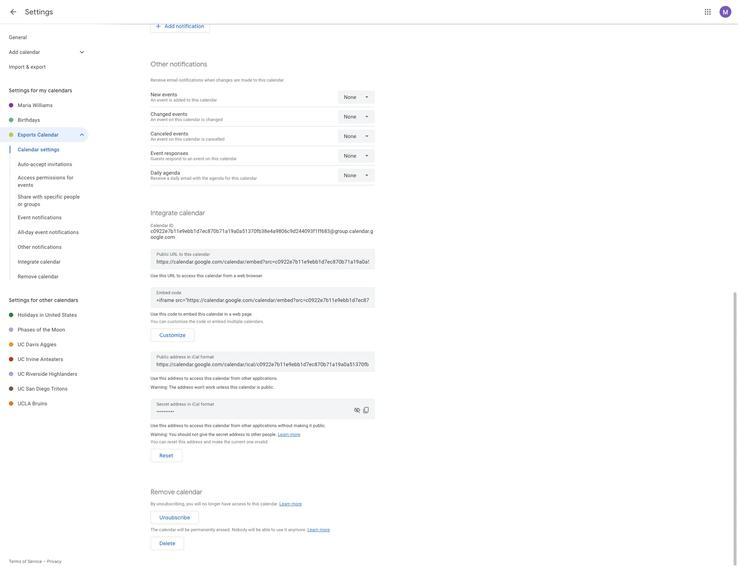 Task type: locate. For each thing, give the bounding box(es) containing it.
on up canceled
[[169, 117, 174, 122]]

holidays in united states link
[[18, 308, 89, 322]]

uc left davis
[[18, 342, 25, 348]]

for inside the access permissions for events
[[67, 175, 73, 181]]

0 vertical spatial integrate
[[151, 209, 178, 218]]

event for event notifications
[[18, 215, 31, 220]]

1 horizontal spatial agenda
[[209, 176, 224, 181]]

1 horizontal spatial integrate calendar
[[151, 209, 205, 218]]

4 uc from the top
[[18, 386, 25, 392]]

on up daily agenda receive a daily email with the agenda for this calendar
[[206, 156, 210, 161]]

calendar inside event responses guests respond to an event on this calendar
[[220, 156, 237, 161]]

event up responses
[[157, 137, 168, 142]]

0 horizontal spatial in
[[40, 312, 44, 318]]

can left reset
[[159, 439, 166, 445]]

terms of service link
[[9, 559, 42, 564]]

with right daily
[[193, 176, 201, 181]]

calendars up states
[[54, 297, 78, 304]]

0 vertical spatial a
[[167, 176, 169, 181]]

1 vertical spatial receive
[[151, 176, 166, 181]]

the up you can reset this address and make the current one invalid.
[[209, 432, 215, 437]]

auto-accept invitations
[[18, 161, 72, 167]]

settings right go back icon
[[25, 7, 53, 17]]

event for changed
[[157, 117, 168, 122]]

1 vertical spatial calendar.
[[261, 502, 278, 507]]

calendar inside changed events an event on this calendar is changed
[[183, 117, 200, 122]]

other inside use this address to access this calendar from other applications. warning: the address won't work unless this calendar is public.
[[242, 376, 252, 381]]

you up reset
[[169, 432, 177, 437]]

other
[[151, 60, 169, 69], [18, 244, 31, 250]]

changes
[[216, 78, 233, 83]]

2 uc from the top
[[18, 356, 25, 362]]

2 can from the top
[[159, 439, 166, 445]]

event up all-
[[18, 215, 31, 220]]

uc san diego tritons
[[18, 386, 68, 392]]

access inside use this address to access this calendar from other applications. warning: the address won't work unless this calendar is public.
[[190, 376, 204, 381]]

calendar left id
[[151, 223, 168, 228]]

phases of the moon link
[[18, 322, 89, 337]]

use for use this address to access this calendar from other applications without making it public. warning: you should not give the secret address to other people. learn more
[[151, 423, 158, 428]]

id
[[169, 223, 173, 228]]

0 vertical spatial or
[[18, 201, 23, 207]]

is inside canceled events an event on this calendar is cancelled
[[201, 137, 205, 142]]

web up the multiple
[[233, 312, 241, 317]]

applications
[[253, 423, 277, 428]]

daily
[[171, 176, 180, 181]]

from left the browser.
[[223, 273, 233, 278]]

canceled
[[151, 131, 172, 137]]

settings for other calendars tree
[[0, 308, 89, 411]]

other inside group
[[18, 244, 31, 250]]

calendar.
[[267, 78, 285, 83], [261, 502, 278, 507]]

settings for my calendars
[[9, 87, 72, 94]]

1 horizontal spatial code
[[196, 319, 206, 324]]

web left the browser.
[[237, 273, 245, 278]]

1 can from the top
[[159, 319, 166, 324]]

an for new events
[[151, 98, 156, 103]]

code down "use this code to embed this calendar in a web page."
[[196, 319, 206, 324]]

0 vertical spatial add
[[165, 23, 175, 30]]

in up the multiple
[[225, 312, 228, 317]]

reset
[[160, 452, 173, 459]]

0 horizontal spatial add
[[9, 49, 18, 55]]

uc riverside highlanders link
[[18, 367, 89, 382]]

1 vertical spatial warning:
[[151, 432, 168, 437]]

add left notification
[[165, 23, 175, 30]]

1 vertical spatial add
[[9, 49, 18, 55]]

is left added
[[169, 98, 172, 103]]

events inside canceled events an event on this calendar is cancelled
[[173, 131, 188, 137]]

0 horizontal spatial other notifications
[[18, 244, 62, 250]]

4 use from the top
[[151, 423, 158, 428]]

0 vertical spatial other
[[151, 60, 169, 69]]

all-day event notifications
[[18, 229, 79, 235]]

is down the applications.
[[257, 385, 260, 390]]

you for customize
[[151, 319, 158, 324]]

a
[[167, 176, 169, 181], [234, 273, 236, 278], [229, 312, 232, 317]]

0 vertical spatial with
[[193, 176, 201, 181]]

0 horizontal spatial embed
[[183, 312, 197, 317]]

for inside daily agenda receive a daily email with the agenda for this calendar
[[225, 176, 231, 181]]

you left reset
[[151, 439, 158, 445]]

is inside changed events an event on this calendar is changed
[[201, 117, 205, 122]]

be left "permanently"
[[185, 527, 190, 533]]

0 vertical spatial the
[[169, 385, 176, 390]]

a left daily
[[167, 176, 169, 181]]

go back image
[[9, 7, 18, 16]]

1 vertical spatial code
[[196, 319, 206, 324]]

access for use this address to access this calendar from other applications. warning: the address won't work unless this calendar is public.
[[190, 376, 204, 381]]

1 horizontal spatial a
[[229, 312, 232, 317]]

is left changed
[[201, 117, 205, 122]]

calendar down esports
[[18, 147, 39, 153]]

remove calendar up settings for other calendars
[[18, 274, 59, 280]]

0 vertical spatial email
[[167, 78, 178, 83]]

0 vertical spatial on
[[169, 117, 174, 122]]

uc inside uc riverside highlanders link
[[18, 371, 25, 377]]

1 vertical spatial or
[[207, 319, 211, 324]]

notifications up all-day event notifications
[[32, 215, 62, 220]]

people.
[[263, 432, 277, 437]]

a up the multiple
[[229, 312, 232, 317]]

add for add calendar
[[9, 49, 18, 55]]

it for use
[[285, 527, 287, 533]]

1 vertical spatial from
[[231, 376, 240, 381]]

in
[[225, 312, 228, 317], [40, 312, 44, 318]]

settings for settings
[[25, 7, 53, 17]]

integrate inside group
[[18, 259, 39, 265]]

uc inside uc irvine anteaters link
[[18, 356, 25, 362]]

it right "use"
[[285, 527, 287, 533]]

2 vertical spatial settings
[[9, 297, 29, 304]]

event inside "settings for my calendars" tree
[[18, 215, 31, 220]]

0 horizontal spatial integrate calendar
[[18, 259, 61, 265]]

events inside changed events an event on this calendar is changed
[[172, 111, 188, 117]]

privacy
[[47, 559, 61, 564]]

tree containing general
[[0, 30, 89, 74]]

1 vertical spatial with
[[33, 194, 43, 200]]

0 vertical spatial learn
[[278, 432, 289, 437]]

moon
[[52, 327, 65, 333]]

tritons
[[51, 386, 68, 392]]

are
[[234, 78, 240, 83]]

an up changed
[[151, 98, 156, 103]]

1 vertical spatial on
[[169, 137, 174, 142]]

is
[[169, 98, 172, 103], [201, 117, 205, 122], [201, 137, 205, 142], [257, 385, 260, 390]]

learn more link up "anymore."
[[280, 502, 302, 507]]

calendar inside group
[[18, 147, 39, 153]]

event inside changed events an event on this calendar is changed
[[157, 117, 168, 122]]

an up canceled
[[151, 117, 156, 122]]

maria williams tree item
[[0, 98, 89, 113]]

0 vertical spatial learn more link
[[278, 432, 301, 437]]

1 vertical spatial calendars
[[54, 297, 78, 304]]

3 an from the top
[[151, 137, 156, 142]]

2 warning: from the top
[[151, 432, 168, 437]]

1 horizontal spatial be
[[256, 527, 261, 533]]

settings up holidays
[[9, 297, 29, 304]]

more right "anymore."
[[320, 527, 330, 533]]

events inside the access permissions for events
[[18, 182, 33, 188]]

the left moon
[[43, 327, 50, 333]]

ucla bruins
[[18, 401, 47, 407]]

access up won't
[[190, 376, 204, 381]]

1 horizontal spatial will
[[195, 502, 201, 507]]

email right daily
[[181, 176, 192, 181]]

the calendar will be permanently erased. nobody will be able to use it anymore. learn more
[[151, 527, 330, 533]]

1 vertical spatial of
[[22, 559, 26, 564]]

uc for uc riverside highlanders
[[18, 371, 25, 377]]

use this address to access this calendar from other applications. warning: the address won't work unless this calendar is public.
[[151, 376, 278, 390]]

to inside event responses guests respond to an event on this calendar
[[183, 156, 187, 161]]

1 be from the left
[[185, 527, 190, 533]]

ucla
[[18, 401, 31, 407]]

event right day
[[35, 229, 48, 235]]

use inside use this address to access this calendar from other applications without making it public. warning: you should not give the secret address to other people. learn more
[[151, 423, 158, 428]]

an for changed events
[[151, 117, 156, 122]]

group
[[0, 142, 89, 284]]

use this url to access this calendar from a web browser.
[[151, 273, 263, 278]]

add notification button
[[151, 17, 210, 35]]

is inside use this address to access this calendar from other applications. warning: the address won't work unless this calendar is public.
[[257, 385, 260, 390]]

you left customize
[[151, 319, 158, 324]]

settings heading
[[25, 7, 53, 17]]

event
[[151, 150, 163, 156], [18, 215, 31, 220]]

event for canceled
[[157, 137, 168, 142]]

other up holidays in united states
[[39, 297, 53, 304]]

3 use from the top
[[151, 376, 158, 381]]

for
[[31, 87, 38, 94], [67, 175, 73, 181], [225, 176, 231, 181], [31, 297, 38, 304]]

or down "use this code to embed this calendar in a web page."
[[207, 319, 211, 324]]

2 vertical spatial an
[[151, 137, 156, 142]]

email up new events an event is added to this calendar
[[167, 78, 178, 83]]

calendar
[[20, 49, 40, 55], [200, 98, 217, 103], [183, 117, 200, 122], [183, 137, 200, 142], [220, 156, 237, 161], [240, 176, 257, 181], [179, 209, 205, 218], [40, 259, 61, 265], [205, 273, 222, 278], [38, 274, 59, 280], [206, 312, 223, 317], [213, 376, 230, 381], [239, 385, 256, 390], [213, 423, 230, 428], [177, 488, 203, 497], [159, 527, 176, 533]]

1 vertical spatial remove
[[151, 488, 175, 497]]

events for changed events
[[172, 111, 188, 117]]

add up import
[[9, 49, 18, 55]]

0 vertical spatial calendar
[[37, 132, 59, 138]]

calendar. up able
[[261, 502, 278, 507]]

calendars
[[48, 87, 72, 94], [54, 297, 78, 304]]

1 horizontal spatial or
[[207, 319, 211, 324]]

2 vertical spatial calendar
[[151, 223, 168, 228]]

of right terms in the bottom of the page
[[22, 559, 26, 564]]

notifications up new events an event is added to this calendar
[[179, 78, 203, 83]]

learn more link down without
[[278, 432, 301, 437]]

uc for uc san diego tritons
[[18, 386, 25, 392]]

0 horizontal spatial other
[[18, 244, 31, 250]]

of for the
[[37, 327, 41, 333]]

calendar inside tree item
[[37, 132, 59, 138]]

will left no
[[195, 502, 201, 507]]

day
[[25, 229, 34, 235]]

share
[[18, 194, 31, 200]]

2 horizontal spatial will
[[248, 527, 255, 533]]

can
[[159, 319, 166, 324], [159, 439, 166, 445]]

it right making
[[310, 423, 312, 428]]

of for service
[[22, 559, 26, 564]]

be left able
[[256, 527, 261, 533]]

event inside canceled events an event on this calendar is cancelled
[[157, 137, 168, 142]]

a left the browser.
[[234, 273, 236, 278]]

the inside daily agenda receive a daily email with the agenda for this calendar
[[202, 176, 208, 181]]

it for making
[[310, 423, 312, 428]]

the left won't
[[169, 385, 176, 390]]

1 horizontal spatial remove
[[151, 488, 175, 497]]

0 horizontal spatial it
[[285, 527, 287, 533]]

calendar. right made
[[267, 78, 285, 83]]

0 vertical spatial you
[[151, 319, 158, 324]]

code up customize
[[168, 312, 177, 317]]

other notifications up new events an event is added to this calendar
[[151, 60, 207, 69]]

the
[[202, 176, 208, 181], [189, 319, 195, 324], [43, 327, 50, 333], [209, 432, 215, 437], [224, 439, 230, 445]]

1 an from the top
[[151, 98, 156, 103]]

1 horizontal spatial of
[[37, 327, 41, 333]]

from left the applications.
[[231, 376, 240, 381]]

1 vertical spatial an
[[151, 117, 156, 122]]

add inside add notification button
[[165, 23, 175, 30]]

–
[[43, 559, 46, 564]]

public.
[[261, 385, 274, 390], [313, 423, 326, 428]]

0 vertical spatial remove calendar
[[18, 274, 59, 280]]

this inside new events an event is added to this calendar
[[192, 98, 199, 103]]

2 an from the top
[[151, 117, 156, 122]]

calendar inside daily agenda receive a daily email with the agenda for this calendar
[[240, 176, 257, 181]]

from
[[223, 273, 233, 278], [231, 376, 240, 381], [231, 423, 240, 428]]

to
[[254, 78, 258, 83], [187, 98, 191, 103], [183, 156, 187, 161], [177, 273, 181, 278], [178, 312, 182, 317], [185, 376, 188, 381], [185, 423, 188, 428], [246, 432, 250, 437], [247, 502, 251, 507], [271, 527, 275, 533]]

uc irvine anteaters tree item
[[0, 352, 89, 367]]

0 vertical spatial of
[[37, 327, 41, 333]]

1 vertical spatial learn
[[280, 502, 291, 507]]

1 vertical spatial web
[[233, 312, 241, 317]]

0 vertical spatial calendars
[[48, 87, 72, 94]]

settings for my calendars tree
[[0, 98, 89, 284]]

uc inside uc davis aggies "link"
[[18, 342, 25, 348]]

aggies
[[40, 342, 57, 348]]

0 horizontal spatial of
[[22, 559, 26, 564]]

calendars for settings for other calendars
[[54, 297, 78, 304]]

event up canceled
[[157, 117, 168, 122]]

1 vertical spatial other notifications
[[18, 244, 62, 250]]

0 horizontal spatial public.
[[261, 385, 274, 390]]

agenda down event responses guests respond to an event on this calendar
[[209, 176, 224, 181]]

notification
[[176, 23, 204, 30]]

will
[[195, 502, 201, 507], [177, 527, 184, 533], [248, 527, 255, 533]]

web
[[237, 273, 245, 278], [233, 312, 241, 317]]

uc for uc irvine anteaters
[[18, 356, 25, 362]]

learn more link for unsubscribe
[[280, 502, 302, 507]]

0 vertical spatial other notifications
[[151, 60, 207, 69]]

events inside new events an event is added to this calendar
[[162, 92, 177, 98]]

2 receive from the top
[[151, 176, 166, 181]]

1 vertical spatial integrate
[[18, 259, 39, 265]]

daily agenda receive a daily email with the agenda for this calendar
[[151, 170, 257, 181]]

the inside use this address to access this calendar from other applications. warning: the address won't work unless this calendar is public.
[[169, 385, 176, 390]]

calendar up settings
[[37, 132, 59, 138]]

warning:
[[151, 385, 168, 390], [151, 432, 168, 437]]

1 uc from the top
[[18, 342, 25, 348]]

uc davis aggies
[[18, 342, 57, 348]]

public. right making
[[313, 423, 326, 428]]

in left united
[[40, 312, 44, 318]]

0 horizontal spatial event
[[18, 215, 31, 220]]

learn more link right "anymore."
[[308, 527, 330, 533]]

settings
[[25, 7, 53, 17], [9, 87, 29, 94], [9, 297, 29, 304]]

settings up maria on the left of the page
[[9, 87, 29, 94]]

web for browser.
[[237, 273, 245, 278]]

this
[[259, 78, 266, 83], [192, 98, 199, 103], [175, 117, 182, 122], [175, 137, 182, 142], [212, 156, 219, 161], [232, 176, 239, 181], [159, 273, 167, 278], [197, 273, 204, 278], [159, 312, 167, 317], [198, 312, 205, 317], [159, 376, 167, 381], [205, 376, 212, 381], [230, 385, 238, 390], [159, 423, 167, 428], [205, 423, 212, 428], [179, 439, 186, 445], [252, 502, 259, 507]]

an inside new events an event is added to this calendar
[[151, 98, 156, 103]]

an inside changed events an event on this calendar is changed
[[151, 117, 156, 122]]

of inside tree item
[[37, 327, 41, 333]]

access right url
[[182, 273, 196, 278]]

unsubscribe button
[[151, 509, 199, 527]]

1 warning: from the top
[[151, 385, 168, 390]]

learn down without
[[278, 432, 289, 437]]

0 horizontal spatial with
[[33, 194, 43, 200]]

receive left daily
[[151, 176, 166, 181]]

is inside new events an event is added to this calendar
[[169, 98, 172, 103]]

will down unsubscribe button
[[177, 527, 184, 533]]

events down changed events an event on this calendar is changed
[[173, 131, 188, 137]]

1 vertical spatial can
[[159, 439, 166, 445]]

receive up new
[[151, 78, 166, 83]]

event up changed
[[157, 98, 168, 103]]

invalid.
[[255, 439, 269, 445]]

0 vertical spatial it
[[310, 423, 312, 428]]

making
[[294, 423, 308, 428]]

uc left irvine at the left bottom
[[18, 356, 25, 362]]

event left respond
[[151, 150, 163, 156]]

calendar for calendar id c0922e7b11e9ebb1d7ec870b71a19a0a51370fb38e4a9806c9d244093f1ff683@group.calendar.g oogle.com
[[151, 223, 168, 228]]

event
[[157, 98, 168, 103], [157, 117, 168, 122], [157, 137, 168, 142], [194, 156, 204, 161], [35, 229, 48, 235]]

access up not
[[190, 423, 204, 428]]

is left cancelled
[[201, 137, 205, 142]]

phases
[[18, 327, 35, 333]]

on inside canceled events an event on this calendar is cancelled
[[169, 137, 174, 142]]

calendars right my
[[48, 87, 72, 94]]

other left the applications.
[[242, 376, 252, 381]]

0 horizontal spatial remove
[[18, 274, 37, 280]]

0 horizontal spatial be
[[185, 527, 190, 533]]

1 horizontal spatial email
[[181, 176, 192, 181]]

2 vertical spatial on
[[206, 156, 210, 161]]

0 horizontal spatial agenda
[[163, 170, 180, 176]]

on for changed
[[169, 117, 174, 122]]

1 horizontal spatial it
[[310, 423, 312, 428]]

2 horizontal spatial a
[[234, 273, 236, 278]]

email inside daily agenda receive a daily email with the agenda for this calendar
[[181, 176, 192, 181]]

1 horizontal spatial event
[[151, 150, 163, 156]]

event inside event responses guests respond to an event on this calendar
[[151, 150, 163, 156]]

terms of service – privacy
[[9, 559, 61, 564]]

0 vertical spatial an
[[151, 98, 156, 103]]

uc left riverside
[[18, 371, 25, 377]]

None text field
[[157, 295, 369, 305], [157, 359, 369, 370], [157, 407, 369, 417], [157, 295, 369, 305], [157, 359, 369, 370], [157, 407, 369, 417]]

daily
[[151, 170, 162, 176]]

3 uc from the top
[[18, 371, 25, 377]]

0 vertical spatial remove
[[18, 274, 37, 280]]

code
[[168, 312, 177, 317], [196, 319, 206, 324]]

2 use from the top
[[151, 312, 158, 317]]

1 vertical spatial settings
[[9, 87, 29, 94]]

0 horizontal spatial integrate
[[18, 259, 39, 265]]

event for event responses guests respond to an event on this calendar
[[151, 150, 163, 156]]

2 vertical spatial learn
[[308, 527, 319, 533]]

from inside use this address to access this calendar from other applications. warning: the address won't work unless this calendar is public.
[[231, 376, 240, 381]]

use for use this code to embed this calendar in a web page.
[[151, 312, 158, 317]]

1 vertical spatial you
[[169, 432, 177, 437]]

1 vertical spatial a
[[234, 273, 236, 278]]

2 be from the left
[[256, 527, 261, 533]]

the inside tree item
[[43, 327, 50, 333]]

integrate calendar up id
[[151, 209, 205, 218]]

0 vertical spatial web
[[237, 273, 245, 278]]

warning: inside use this address to access this calendar from other applications without making it public. warning: you should not give the secret address to other people. learn more
[[151, 432, 168, 437]]

events down access
[[18, 182, 33, 188]]

calendar inside calendar id c0922e7b11e9ebb1d7ec870b71a19a0a51370fb38e4a9806c9d244093f1ff683@group.calendar.g oogle.com
[[151, 223, 168, 228]]

add
[[165, 23, 175, 30], [9, 49, 18, 55]]

uc left san
[[18, 386, 25, 392]]

on up responses
[[169, 137, 174, 142]]

more up "anymore."
[[292, 502, 302, 507]]

0 horizontal spatial a
[[167, 176, 169, 181]]

an inside canceled events an event on this calendar is cancelled
[[151, 137, 156, 142]]

0 vertical spatial more
[[290, 432, 301, 437]]

learn more link for delete
[[308, 527, 330, 533]]

event right an
[[194, 156, 204, 161]]

remove calendar up unsubscribing,
[[151, 488, 203, 497]]

learn inside use this address to access this calendar from other applications without making it public. warning: you should not give the secret address to other people. learn more
[[278, 432, 289, 437]]

1 horizontal spatial remove calendar
[[151, 488, 203, 497]]

integrate down day
[[18, 259, 39, 265]]

None text field
[[157, 257, 369, 267]]

other up new
[[151, 60, 169, 69]]

give
[[200, 432, 208, 437]]

1 horizontal spatial with
[[193, 176, 201, 181]]

calendars.
[[244, 319, 264, 324]]

uc inside uc san diego tritons link
[[18, 386, 25, 392]]

anymore.
[[288, 527, 307, 533]]

changed
[[206, 117, 223, 122]]

access inside use this address to access this calendar from other applications without making it public. warning: you should not give the secret address to other people. learn more
[[190, 423, 204, 428]]

embed up customize
[[183, 312, 197, 317]]

1 use from the top
[[151, 273, 158, 278]]

learn more link
[[278, 432, 301, 437], [280, 502, 302, 507], [308, 527, 330, 533]]

more down making
[[290, 432, 301, 437]]

on inside changed events an event on this calendar is changed
[[169, 117, 174, 122]]

diego
[[36, 386, 50, 392]]

other notifications down all-day event notifications
[[18, 244, 62, 250]]

access right have
[[232, 502, 246, 507]]

events right new
[[162, 92, 177, 98]]

None field
[[338, 90, 375, 104], [338, 110, 375, 123], [338, 130, 375, 143], [338, 149, 375, 163], [338, 169, 375, 182], [338, 90, 375, 104], [338, 110, 375, 123], [338, 130, 375, 143], [338, 149, 375, 163], [338, 169, 375, 182]]

from inside use this address to access this calendar from other applications without making it public. warning: you should not give the secret address to other people. learn more
[[231, 423, 240, 428]]

1 vertical spatial learn more link
[[280, 502, 302, 507]]

events for canceled events
[[173, 131, 188, 137]]

it inside use this address to access this calendar from other applications without making it public. warning: you should not give the secret address to other people. learn more
[[310, 423, 312, 428]]

event inside new events an event is added to this calendar
[[157, 98, 168, 103]]

2 vertical spatial you
[[151, 439, 158, 445]]

0 vertical spatial from
[[223, 273, 233, 278]]

2 vertical spatial a
[[229, 312, 232, 317]]

tree
[[0, 30, 89, 74]]

agenda down respond
[[163, 170, 180, 176]]

use inside use this address to access this calendar from other applications. warning: the address won't work unless this calendar is public.
[[151, 376, 158, 381]]

1 vertical spatial email
[[181, 176, 192, 181]]

embed
[[183, 312, 197, 317], [212, 319, 226, 324]]

0 horizontal spatial code
[[168, 312, 177, 317]]

0 vertical spatial can
[[159, 319, 166, 324]]

0 horizontal spatial or
[[18, 201, 23, 207]]

with up groups
[[33, 194, 43, 200]]

1 vertical spatial calendar
[[18, 147, 39, 153]]

other down all-
[[18, 244, 31, 250]]

1 horizontal spatial the
[[169, 385, 176, 390]]

1 horizontal spatial integrate
[[151, 209, 178, 218]]

be
[[185, 527, 190, 533], [256, 527, 261, 533]]

from up current
[[231, 423, 240, 428]]



Task type: vqa. For each thing, say whether or not it's contained in the screenshot.
'heading' in the 'Calendar' ELEMENT
no



Task type: describe. For each thing, give the bounding box(es) containing it.
a inside daily agenda receive a daily email with the agenda for this calendar
[[167, 176, 169, 181]]

no
[[202, 502, 207, 507]]

notifications down all-day event notifications
[[32, 244, 62, 250]]

groups
[[24, 201, 40, 207]]

privacy link
[[47, 559, 61, 564]]

calendar settings
[[18, 147, 60, 153]]

or inside share with specific people or groups
[[18, 201, 23, 207]]

secret
[[216, 432, 228, 437]]

browser.
[[247, 273, 263, 278]]

event for new
[[157, 98, 168, 103]]

from for applications
[[231, 423, 240, 428]]

san
[[26, 386, 35, 392]]

2 vertical spatial more
[[320, 527, 330, 533]]

irvine
[[26, 356, 39, 362]]

maria
[[18, 102, 31, 108]]

integrate calendar inside group
[[18, 259, 61, 265]]

0 vertical spatial calendar.
[[267, 78, 285, 83]]

from for web
[[223, 273, 233, 278]]

ucla bruins tree item
[[0, 396, 89, 411]]

people
[[64, 194, 80, 200]]

remove inside group
[[18, 274, 37, 280]]

made
[[241, 78, 252, 83]]

from for applications.
[[231, 376, 240, 381]]

terms
[[9, 559, 21, 564]]

highlanders
[[49, 371, 77, 377]]

access
[[18, 175, 35, 181]]

share with specific people or groups
[[18, 194, 80, 207]]

other up 'one'
[[242, 423, 252, 428]]

uc riverside highlanders tree item
[[0, 367, 89, 382]]

esports
[[18, 132, 36, 138]]

calendar inside use this address to access this calendar from other applications without making it public. warning: you should not give the secret address to other people. learn more
[[213, 423, 230, 428]]

this inside changed events an event on this calendar is changed
[[175, 117, 182, 122]]

add notification
[[165, 23, 204, 30]]

phases of the moon tree item
[[0, 322, 89, 337]]

uc davis aggies link
[[18, 337, 89, 352]]

the inside use this address to access this calendar from other applications without making it public. warning: you should not give the secret address to other people. learn more
[[209, 432, 215, 437]]

uc for uc davis aggies
[[18, 342, 25, 348]]

remove calendar inside group
[[18, 274, 59, 280]]

in inside tree item
[[40, 312, 44, 318]]

add calendar
[[9, 49, 40, 55]]

longer
[[208, 502, 221, 507]]

url
[[168, 273, 176, 278]]

ucla bruins link
[[18, 396, 89, 411]]

export
[[31, 64, 46, 70]]

1 receive from the top
[[151, 78, 166, 83]]

settings for settings for my calendars
[[9, 87, 29, 94]]

changed
[[151, 111, 171, 117]]

receive email notifications when changes are made to this calendar.
[[151, 78, 285, 83]]

0 horizontal spatial email
[[167, 78, 178, 83]]

to inside use this address to access this calendar from other applications. warning: the address won't work unless this calendar is public.
[[185, 376, 188, 381]]

when
[[205, 78, 215, 83]]

add for add notification
[[165, 23, 175, 30]]

able
[[262, 527, 270, 533]]

responses
[[165, 150, 188, 156]]

receive inside daily agenda receive a daily email with the agenda for this calendar
[[151, 176, 166, 181]]

reset button
[[151, 447, 182, 465]]

c0922e7b11e9ebb1d7ec870b71a19a0a51370fb38e4a9806c9d244093f1ff683@group.calendar.g
[[151, 228, 373, 234]]

birthdays link
[[18, 113, 89, 127]]

new events an event is added to this calendar
[[151, 92, 217, 103]]

erased.
[[216, 527, 231, 533]]

you for reset
[[151, 439, 158, 445]]

settings for other calendars
[[9, 297, 78, 304]]

0 vertical spatial embed
[[183, 312, 197, 317]]

current
[[231, 439, 245, 445]]

this inside event responses guests respond to an event on this calendar
[[212, 156, 219, 161]]

notifications down event notifications
[[49, 229, 79, 235]]

this inside daily agenda receive a daily email with the agenda for this calendar
[[232, 176, 239, 181]]

uc davis aggies tree item
[[0, 337, 89, 352]]

this inside canceled events an event on this calendar is cancelled
[[175, 137, 182, 142]]

bruins
[[32, 401, 47, 407]]

with inside daily agenda receive a daily email with the agenda for this calendar
[[193, 176, 201, 181]]

permanently
[[191, 527, 215, 533]]

page.
[[242, 312, 253, 317]]

unless
[[216, 385, 229, 390]]

unsubscribing,
[[157, 502, 185, 507]]

won't
[[194, 385, 205, 390]]

esports calendar link
[[18, 127, 75, 142]]

calendar inside canceled events an event on this calendar is cancelled
[[183, 137, 200, 142]]

notifications up when
[[170, 60, 207, 69]]

event notifications
[[18, 215, 62, 220]]

calendars for settings for my calendars
[[48, 87, 72, 94]]

permissions
[[36, 175, 65, 181]]

you can reset this address and make the current one invalid.
[[151, 439, 269, 445]]

warning: inside use this address to access this calendar from other applications. warning: the address won't work unless this calendar is public.
[[151, 385, 168, 390]]

access for use this address to access this calendar from other applications without making it public. warning: you should not give the secret address to other people. learn more
[[190, 423, 204, 428]]

event inside event responses guests respond to an event on this calendar
[[194, 156, 204, 161]]

make
[[212, 439, 223, 445]]

accept
[[30, 161, 46, 167]]

cancelled
[[206, 137, 225, 142]]

customize
[[160, 332, 186, 339]]

a for use this code to embed this calendar in a web page.
[[229, 312, 232, 317]]

one
[[247, 439, 254, 445]]

access permissions for events
[[18, 175, 73, 188]]

my
[[39, 87, 47, 94]]

settings for settings for other calendars
[[9, 297, 29, 304]]

esports calendar tree item
[[0, 127, 89, 142]]

web for page.
[[233, 312, 241, 317]]

an for canceled events
[[151, 137, 156, 142]]

use this code to embed this calendar in a web page.
[[151, 312, 253, 317]]

nobody
[[232, 527, 247, 533]]

a for use this url to access this calendar from a web browser.
[[234, 273, 236, 278]]

auto-
[[18, 161, 30, 167]]

more inside use this address to access this calendar from other applications without making it public. warning: you should not give the secret address to other people. learn more
[[290, 432, 301, 437]]

1 vertical spatial remove calendar
[[151, 488, 203, 497]]

uc irvine anteaters link
[[18, 352, 89, 367]]

to inside new events an event is added to this calendar
[[187, 98, 191, 103]]

group containing calendar settings
[[0, 142, 89, 284]]

event inside group
[[35, 229, 48, 235]]

can for reset
[[159, 439, 166, 445]]

public. inside use this address to access this calendar from other applications. warning: the address won't work unless this calendar is public.
[[261, 385, 274, 390]]

1 horizontal spatial in
[[225, 312, 228, 317]]

holidays
[[18, 312, 38, 318]]

1 vertical spatial embed
[[212, 319, 226, 324]]

states
[[62, 312, 77, 318]]

applications.
[[253, 376, 278, 381]]

use this address to access this calendar from other applications without making it public. warning: you should not give the secret address to other people. learn more
[[151, 423, 326, 437]]

calendar for calendar settings
[[18, 147, 39, 153]]

use for use this address to access this calendar from other applications. warning: the address won't work unless this calendar is public.
[[151, 376, 158, 381]]

0 horizontal spatial will
[[177, 527, 184, 533]]

uc san diego tritons tree item
[[0, 382, 89, 396]]

access for use this url to access this calendar from a web browser.
[[182, 273, 196, 278]]

import
[[9, 64, 25, 70]]

the down "use this code to embed this calendar in a web page."
[[189, 319, 195, 324]]

1 horizontal spatial other
[[151, 60, 169, 69]]

invitations
[[48, 161, 72, 167]]

the down "secret"
[[224, 439, 230, 445]]

customize
[[168, 319, 188, 324]]

events for new events
[[162, 92, 177, 98]]

1 vertical spatial more
[[292, 502, 302, 507]]

phases of the moon
[[18, 327, 65, 333]]

an
[[188, 156, 193, 161]]

changed events an event on this calendar is changed
[[151, 111, 223, 122]]

with inside share with specific people or groups
[[33, 194, 43, 200]]

specific
[[44, 194, 63, 200]]

holidays in united states tree item
[[0, 308, 89, 322]]

new
[[151, 92, 161, 98]]

holidays in united states
[[18, 312, 77, 318]]

use for use this url to access this calendar from a web browser.
[[151, 273, 158, 278]]

0 vertical spatial code
[[168, 312, 177, 317]]

calendar inside new events an event is added to this calendar
[[200, 98, 217, 103]]

can for customize
[[159, 319, 166, 324]]

uc riverside highlanders
[[18, 371, 77, 377]]

riverside
[[26, 371, 48, 377]]

general
[[9, 34, 27, 40]]

birthdays tree item
[[0, 113, 89, 127]]

public. inside use this address to access this calendar from other applications without making it public. warning: you should not give the secret address to other people. learn more
[[313, 423, 326, 428]]

you can customize the code or embed multiple calendars.
[[151, 319, 264, 324]]

0 horizontal spatial the
[[151, 527, 158, 533]]

not
[[192, 432, 198, 437]]

other up invalid.
[[251, 432, 261, 437]]

on inside event responses guests respond to an event on this calendar
[[206, 156, 210, 161]]

reset
[[168, 439, 177, 445]]

1 horizontal spatial other notifications
[[151, 60, 207, 69]]

without
[[278, 423, 293, 428]]

on for canceled
[[169, 137, 174, 142]]

delete
[[160, 540, 175, 547]]

should
[[178, 432, 191, 437]]

have
[[222, 502, 231, 507]]

other notifications inside "settings for my calendars" tree
[[18, 244, 62, 250]]

by unsubscribing, you will no longer have access to this calendar. learn more
[[151, 502, 302, 507]]

you inside use this address to access this calendar from other applications without making it public. warning: you should not give the secret address to other people. learn more
[[169, 432, 177, 437]]



